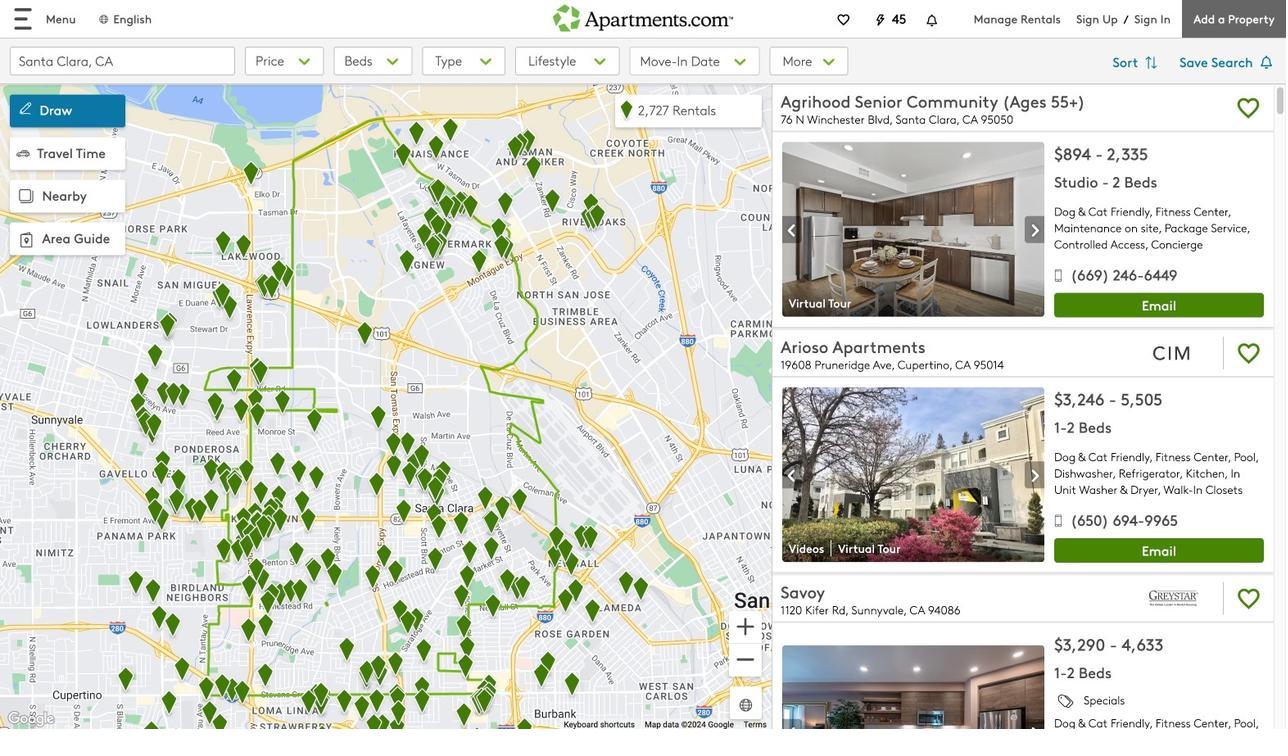 Task type: locate. For each thing, give the bounding box(es) containing it.
search apartments by amenities or commute time image
[[816, 53, 838, 71]]

placard image image
[[783, 217, 802, 244], [1025, 217, 1045, 244], [783, 462, 802, 489], [1025, 462, 1045, 489], [783, 720, 802, 729], [1025, 720, 1045, 729]]

cim group, lp image
[[1135, 333, 1213, 373]]

google image
[[4, 709, 58, 729]]

2 vertical spatial margin image
[[15, 185, 38, 208]]

margin image
[[16, 99, 34, 117], [16, 147, 29, 160], [15, 185, 38, 208]]

1 bedroom - agrihood senior community (ages 55+) image
[[783, 142, 1045, 317]]

margin image
[[15, 228, 38, 252]]

0 vertical spatial margin image
[[16, 99, 34, 117]]

building photo - arioso apartments image
[[783, 387, 1045, 562]]

satellite view image
[[737, 696, 755, 715]]

Location or Point of Interest text field
[[10, 47, 235, 75]]

interior photo - savoy image
[[783, 645, 1045, 729]]



Task type: vqa. For each thing, say whether or not it's contained in the screenshot.
bottom margin image
yes



Task type: describe. For each thing, give the bounding box(es) containing it.
greystar real estate partners image
[[1135, 579, 1213, 618]]

map region
[[0, 0, 897, 729]]

apartments.com logo image
[[553, 0, 733, 32]]

1 vertical spatial margin image
[[16, 147, 29, 160]]



